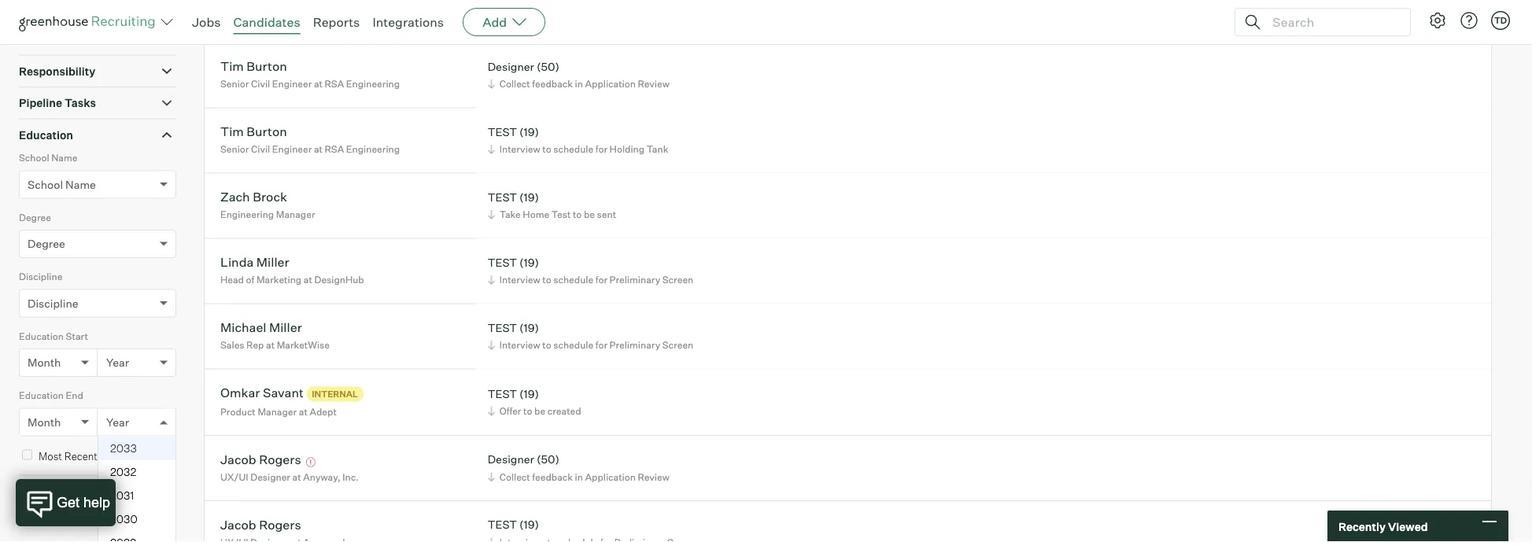 Task type: describe. For each thing, give the bounding box(es) containing it.
tim for designer
[[220, 58, 244, 74]]

pipeline tasks
[[19, 96, 96, 110]]

education start
[[19, 330, 88, 342]]

education for education start
[[19, 330, 64, 342]]

at up zach brock engineering manager
[[314, 143, 323, 155]]

miller for michael miller
[[269, 320, 302, 335]]

take
[[500, 209, 521, 221]]

at left anyway,
[[293, 471, 301, 483]]

2 jacob rogers link from the top
[[220, 517, 301, 535]]

test for zach brock
[[488, 190, 517, 204]]

omkar savant
[[220, 385, 304, 401]]

0 vertical spatial discipline
[[19, 271, 62, 283]]

n/a
[[269, 13, 287, 25]]

list box containing 2033
[[98, 437, 176, 542]]

rsa for test (19)
[[325, 143, 344, 155]]

preliminary for michael miller
[[610, 339, 661, 351]]

test (19) take home test to be sent
[[488, 190, 616, 221]]

responsibility
[[19, 64, 95, 78]]

tim burton senior civil engineer at rsa engineering for designer
[[220, 58, 400, 90]]

viewed
[[1389, 520, 1428, 534]]

test for tim burton
[[488, 125, 517, 139]]

zach brock engineering manager
[[220, 189, 315, 221]]

1 collect from the top
[[500, 13, 530, 25]]

profile
[[19, 1, 54, 14]]

pipeline
[[19, 96, 62, 110]]

student
[[220, 13, 256, 25]]

2 rogers from the top
[[259, 517, 301, 533]]

end
[[66, 390, 83, 402]]

screen for linda miller
[[663, 274, 694, 286]]

inc.
[[343, 471, 359, 483]]

test for linda miller
[[488, 256, 517, 269]]

student at n/a
[[220, 13, 287, 25]]

1 vertical spatial school name
[[28, 178, 96, 191]]

1 vertical spatial discipline
[[28, 297, 78, 310]]

1 vertical spatial manager
[[258, 406, 297, 418]]

tim burton link for test
[[220, 124, 287, 142]]

source
[[19, 32, 57, 46]]

linda
[[220, 254, 254, 270]]

designer (50) collect feedback in application review for senior civil engineer at rsa engineering
[[488, 60, 670, 90]]

jacob for second jacob rogers link from the bottom of the page
[[220, 452, 256, 467]]

collect feedback in application review link for ux/ui designer at anyway, inc.
[[485, 470, 674, 485]]

integrations link
[[373, 14, 444, 30]]

td button
[[1489, 8, 1514, 33]]

jacob rogers has been in application review for more than 5 days image
[[304, 458, 318, 467]]

civil for test (19)
[[251, 143, 270, 155]]

for for tim burton
[[596, 143, 608, 155]]

in for senior civil engineer at rsa engineering
[[575, 78, 583, 90]]

offer
[[500, 405, 521, 417]]

jacob rogers for second jacob rogers link from the bottom of the page
[[220, 452, 301, 467]]

to for linda miller
[[543, 274, 552, 286]]

michael miller link
[[220, 320, 302, 338]]

0 vertical spatial name
[[51, 152, 78, 164]]

reset filters button
[[19, 484, 114, 513]]

engineering inside zach brock engineering manager
[[220, 209, 274, 221]]

2033
[[110, 441, 137, 455]]

burton for test
[[247, 124, 287, 139]]

recently viewed
[[1339, 520, 1428, 534]]

marketwise
[[277, 339, 330, 351]]

sent
[[597, 209, 616, 221]]

designer for ux/ui designer at anyway, inc.
[[488, 453, 534, 467]]

6 test from the top
[[488, 518, 517, 532]]

to inside test (19) take home test to be sent
[[573, 209, 582, 221]]

1 jacob rogers link from the top
[[220, 452, 301, 470]]

education up 2032
[[100, 450, 147, 463]]

designer for senior civil engineer at rsa engineering
[[488, 60, 534, 73]]

collect feedback in application review
[[500, 13, 670, 25]]

michael
[[220, 320, 266, 335]]

engineer for designer (50)
[[272, 78, 312, 90]]

school name element
[[19, 151, 176, 210]]

1 application from the top
[[585, 13, 636, 25]]

test (19) interview to schedule for preliminary screen for linda miller
[[488, 256, 694, 286]]

brock
[[253, 189, 287, 205]]

reports
[[313, 14, 360, 30]]

designer (50) collect feedback in application review for ux/ui designer at anyway, inc.
[[488, 453, 670, 483]]

sales
[[220, 339, 244, 351]]

omkar savant link
[[220, 385, 304, 403]]

feedback for ux/ui designer at anyway, inc.
[[532, 471, 573, 483]]

0 vertical spatial school name
[[19, 152, 78, 164]]

take home test to be sent link
[[485, 207, 620, 222]]

at inside linda miller head of marketing at designhub
[[304, 274, 312, 286]]

details
[[56, 1, 94, 14]]

collect feedback in application review link for student at n/a
[[485, 11, 674, 26]]

ux/ui designer at anyway, inc.
[[220, 471, 359, 483]]

reset filters
[[43, 492, 106, 506]]

interview to schedule for holding tank link
[[485, 142, 673, 157]]

adept
[[310, 406, 337, 418]]

reports link
[[313, 14, 360, 30]]

in for ux/ui designer at anyway, inc.
[[575, 471, 583, 483]]

filters
[[74, 492, 106, 506]]

zach
[[220, 189, 250, 205]]

collect for senior civil engineer at rsa engineering
[[500, 78, 530, 90]]

burton for designer
[[247, 58, 287, 74]]

manager inside zach brock engineering manager
[[276, 209, 315, 221]]

tim for test
[[220, 124, 244, 139]]

internal
[[312, 389, 358, 400]]

year for education start
[[106, 356, 129, 370]]

tim burton senior civil engineer at rsa engineering for test
[[220, 124, 400, 155]]

most
[[39, 450, 62, 463]]

civil for designer (50)
[[251, 78, 270, 90]]

to inside test (19) offer to be created
[[524, 405, 533, 417]]

at left adept
[[299, 406, 308, 418]]

tim burton link for designer
[[220, 58, 287, 76]]

Search text field
[[1269, 11, 1396, 33]]

jacob for first jacob rogers link from the bottom of the page
[[220, 517, 256, 533]]

recently
[[1339, 520, 1386, 534]]

(19) for linda miller
[[520, 256, 539, 269]]

holding
[[610, 143, 645, 155]]

head
[[220, 274, 244, 286]]

td button
[[1492, 11, 1511, 30]]

senior for test (19)
[[220, 143, 249, 155]]

tank
[[647, 143, 669, 155]]

test
[[552, 209, 571, 221]]

be inside test (19) offer to be created
[[535, 405, 546, 417]]

interview to schedule for preliminary screen link for michael miller
[[485, 338, 698, 353]]

jobs link
[[192, 14, 221, 30]]



Task type: vqa. For each thing, say whether or not it's contained in the screenshot.


Task type: locate. For each thing, give the bounding box(es) containing it.
most recent education only
[[39, 450, 171, 463]]

1 vertical spatial application
[[585, 78, 636, 90]]

collect for ux/ui designer at anyway, inc.
[[500, 471, 530, 483]]

2032
[[110, 465, 136, 479]]

1 (19) from the top
[[520, 125, 539, 139]]

civil up brock
[[251, 143, 270, 155]]

(50) down offer to be created link
[[537, 453, 560, 467]]

year up 2033 at the bottom left of the page
[[106, 415, 129, 429]]

configure image
[[1429, 11, 1448, 30]]

5 test from the top
[[488, 387, 517, 401]]

discipline
[[19, 271, 62, 283], [28, 297, 78, 310]]

2 civil from the top
[[251, 143, 270, 155]]

3 application from the top
[[585, 471, 636, 483]]

in right 'add' popup button
[[575, 13, 583, 25]]

1 (50) from the top
[[537, 60, 560, 73]]

name
[[51, 152, 78, 164], [65, 178, 96, 191]]

1 vertical spatial be
[[535, 405, 546, 417]]

jacob rogers up ux/ui
[[220, 452, 301, 467]]

(19) inside test (19) interview to schedule for holding tank
[[520, 125, 539, 139]]

2 screen from the top
[[663, 339, 694, 351]]

tim down student
[[220, 58, 244, 74]]

test (19) interview to schedule for holding tank
[[488, 125, 669, 155]]

1 vertical spatial designer (50) collect feedback in application review
[[488, 453, 670, 483]]

designhub
[[314, 274, 364, 286]]

2 interview from the top
[[500, 274, 541, 286]]

2 vertical spatial in
[[575, 471, 583, 483]]

for inside test (19) interview to schedule for holding tank
[[596, 143, 608, 155]]

manager
[[276, 209, 315, 221], [258, 406, 297, 418]]

1 schedule from the top
[[554, 143, 594, 155]]

1 jacob from the top
[[220, 452, 256, 467]]

1 vertical spatial interview to schedule for preliminary screen link
[[485, 338, 698, 353]]

feedback for senior civil engineer at rsa engineering
[[532, 78, 573, 90]]

2 vertical spatial review
[[638, 471, 670, 483]]

1 month from the top
[[28, 356, 61, 370]]

1 rogers from the top
[[259, 452, 301, 467]]

in down created at the left of the page
[[575, 471, 583, 483]]

tim burton senior civil engineer at rsa engineering
[[220, 58, 400, 90], [220, 124, 400, 155]]

3 schedule from the top
[[554, 339, 594, 351]]

civil
[[251, 78, 270, 90], [251, 143, 270, 155]]

jacob rogers link down ux/ui
[[220, 517, 301, 535]]

product
[[220, 406, 256, 418]]

0 vertical spatial (50)
[[537, 60, 560, 73]]

interview to schedule for preliminary screen link down sent
[[485, 272, 698, 287]]

Most Recent Education Only checkbox
[[22, 450, 32, 460]]

0 vertical spatial month
[[28, 356, 61, 370]]

1 tim from the top
[[220, 58, 244, 74]]

1 vertical spatial collect feedback in application review link
[[485, 76, 674, 91]]

tim burton link
[[220, 58, 287, 76], [220, 124, 287, 142]]

rogers
[[259, 452, 301, 467], [259, 517, 301, 533]]

test inside test (19) offer to be created
[[488, 387, 517, 401]]

1 tim burton link from the top
[[220, 58, 287, 76]]

test (19)
[[488, 518, 539, 532]]

omkar
[[220, 385, 260, 401]]

engineer for test (19)
[[272, 143, 312, 155]]

recent
[[64, 450, 98, 463]]

1 engineer from the top
[[272, 78, 312, 90]]

1 vertical spatial tim burton link
[[220, 124, 287, 142]]

miller inside michael miller sales rep at marketwise
[[269, 320, 302, 335]]

1 vertical spatial name
[[65, 178, 96, 191]]

senior down student
[[220, 78, 249, 90]]

rsa for designer (50)
[[325, 78, 344, 90]]

test (19) interview to schedule for preliminary screen
[[488, 256, 694, 286], [488, 321, 694, 351]]

td
[[1495, 15, 1508, 26]]

0 vertical spatial review
[[638, 13, 670, 25]]

test for michael miller
[[488, 321, 517, 335]]

2 tim burton link from the top
[[220, 124, 287, 142]]

designer (50) collect feedback in application review down created at the left of the page
[[488, 453, 670, 483]]

engineering for designer (50)
[[346, 78, 400, 90]]

burton down candidates
[[247, 58, 287, 74]]

1 feedback from the top
[[532, 13, 573, 25]]

1 designer (50) collect feedback in application review from the top
[[488, 60, 670, 90]]

miller inside linda miller head of marketing at designhub
[[256, 254, 289, 270]]

interview for michael miller
[[500, 339, 541, 351]]

list box
[[98, 437, 176, 542]]

created
[[548, 405, 581, 417]]

3 review from the top
[[638, 471, 670, 483]]

(50)
[[537, 60, 560, 73], [537, 453, 560, 467]]

0 vertical spatial engineer
[[272, 78, 312, 90]]

interview down take
[[500, 274, 541, 286]]

1 jacob rogers from the top
[[220, 452, 301, 467]]

1 vertical spatial rogers
[[259, 517, 301, 533]]

0 vertical spatial miller
[[256, 254, 289, 270]]

tim burton link down candidates
[[220, 58, 287, 76]]

only
[[150, 450, 171, 463]]

in inside the collect feedback in application review link
[[575, 13, 583, 25]]

engineer down candidates
[[272, 78, 312, 90]]

be left created at the left of the page
[[535, 405, 546, 417]]

application for ux/ui designer at anyway, inc.
[[585, 471, 636, 483]]

jacob down ux/ui
[[220, 517, 256, 533]]

2 vertical spatial application
[[585, 471, 636, 483]]

interview up test (19) take home test to be sent
[[500, 143, 541, 155]]

to inside test (19) interview to schedule for holding tank
[[543, 143, 552, 155]]

test
[[488, 125, 517, 139], [488, 190, 517, 204], [488, 256, 517, 269], [488, 321, 517, 335], [488, 387, 517, 401], [488, 518, 517, 532]]

0 vertical spatial senior
[[220, 78, 249, 90]]

education left start
[[19, 330, 64, 342]]

1 vertical spatial schedule
[[554, 274, 594, 286]]

0 vertical spatial designer
[[488, 60, 534, 73]]

2 rsa from the top
[[325, 143, 344, 155]]

home
[[523, 209, 550, 221]]

add button
[[463, 8, 546, 36]]

feedback up test (19) interview to schedule for holding tank
[[532, 78, 573, 90]]

tim burton senior civil engineer at rsa engineering up brock
[[220, 124, 400, 155]]

2 application from the top
[[585, 78, 636, 90]]

review
[[638, 13, 670, 25], [638, 78, 670, 90], [638, 471, 670, 483]]

2 test from the top
[[488, 190, 517, 204]]

test (19) offer to be created
[[488, 387, 581, 417]]

school name up degree element
[[28, 178, 96, 191]]

name down pipeline tasks
[[51, 152, 78, 164]]

engineering for test (19)
[[346, 143, 400, 155]]

(19) for zach brock
[[520, 190, 539, 204]]

interview to schedule for preliminary screen link up created at the left of the page
[[485, 338, 698, 353]]

2 vertical spatial designer
[[250, 471, 290, 483]]

education left end
[[19, 390, 64, 402]]

1 vertical spatial month
[[28, 415, 61, 429]]

(19) for tim burton
[[520, 125, 539, 139]]

screen
[[663, 274, 694, 286], [663, 339, 694, 351]]

0 vertical spatial preliminary
[[610, 274, 661, 286]]

5 (19) from the top
[[520, 387, 539, 401]]

2 vertical spatial interview
[[500, 339, 541, 351]]

offer to be created link
[[485, 404, 585, 419]]

2 in from the top
[[575, 78, 583, 90]]

1 vertical spatial jacob rogers link
[[220, 517, 301, 535]]

burton up brock
[[247, 124, 287, 139]]

feedback right the add
[[532, 13, 573, 25]]

2030
[[110, 512, 138, 526]]

at right marketing
[[304, 274, 312, 286]]

0 vertical spatial schedule
[[554, 143, 594, 155]]

interview to schedule for preliminary screen link for linda miller
[[485, 272, 698, 287]]

test (19) interview to schedule for preliminary screen for michael miller
[[488, 321, 694, 351]]

marketing
[[257, 274, 302, 286]]

jacob rogers link up ux/ui
[[220, 452, 301, 470]]

miller for linda miller
[[256, 254, 289, 270]]

0 vertical spatial be
[[584, 209, 595, 221]]

linda miller link
[[220, 254, 289, 272]]

1 year from the top
[[106, 356, 129, 370]]

0 vertical spatial school
[[19, 152, 49, 164]]

senior for designer (50)
[[220, 78, 249, 90]]

month down education end
[[28, 415, 61, 429]]

2 collect feedback in application review link from the top
[[485, 76, 674, 91]]

tim up zach
[[220, 124, 244, 139]]

to up test (19) offer to be created
[[543, 339, 552, 351]]

2 (19) from the top
[[520, 190, 539, 204]]

0 vertical spatial collect
[[500, 13, 530, 25]]

miller
[[256, 254, 289, 270], [269, 320, 302, 335]]

0 vertical spatial jacob rogers
[[220, 452, 301, 467]]

at left the n/a
[[258, 13, 267, 25]]

add
[[483, 14, 507, 30]]

to right test
[[573, 209, 582, 221]]

1 interview to schedule for preliminary screen link from the top
[[485, 272, 698, 287]]

1 civil from the top
[[251, 78, 270, 90]]

miller up marketwise
[[269, 320, 302, 335]]

for for linda miller
[[596, 274, 608, 286]]

school up degree element
[[28, 178, 63, 191]]

1 senior from the top
[[220, 78, 249, 90]]

1 vertical spatial school
[[28, 178, 63, 191]]

1 test (19) interview to schedule for preliminary screen from the top
[[488, 256, 694, 286]]

designer (50) collect feedback in application review
[[488, 60, 670, 90], [488, 453, 670, 483]]

collect
[[500, 13, 530, 25], [500, 78, 530, 90], [500, 471, 530, 483]]

school name down 'pipeline'
[[19, 152, 78, 164]]

0 vertical spatial burton
[[247, 58, 287, 74]]

2030 option
[[98, 507, 176, 531]]

3 in from the top
[[575, 471, 583, 483]]

2031
[[110, 489, 134, 502]]

start
[[66, 330, 88, 342]]

jacob rogers
[[220, 452, 301, 467], [220, 517, 301, 533]]

interview up test (19) offer to be created
[[500, 339, 541, 351]]

1 vertical spatial rsa
[[325, 143, 344, 155]]

schedule left holding
[[554, 143, 594, 155]]

0 vertical spatial rsa
[[325, 78, 344, 90]]

3 interview from the top
[[500, 339, 541, 351]]

tim burton senior civil engineer at rsa engineering down reports link
[[220, 58, 400, 90]]

1 vertical spatial civil
[[251, 143, 270, 155]]

4 test from the top
[[488, 321, 517, 335]]

2 feedback from the top
[[532, 78, 573, 90]]

1 in from the top
[[575, 13, 583, 25]]

review for senior civil engineer at rsa engineering
[[638, 78, 670, 90]]

0 vertical spatial civil
[[251, 78, 270, 90]]

1 vertical spatial screen
[[663, 339, 694, 351]]

2 interview to schedule for preliminary screen link from the top
[[485, 338, 698, 353]]

0 horizontal spatial be
[[535, 405, 546, 417]]

jacob rogers for first jacob rogers link from the bottom of the page
[[220, 517, 301, 533]]

3 feedback from the top
[[532, 471, 573, 483]]

2 vertical spatial feedback
[[532, 471, 573, 483]]

0 vertical spatial tim burton link
[[220, 58, 287, 76]]

year for education end
[[106, 415, 129, 429]]

(19) inside test (19) take home test to be sent
[[520, 190, 539, 204]]

of
[[246, 274, 255, 286]]

designer (50) collect feedback in application review down collect feedback in application review
[[488, 60, 670, 90]]

(50) for senior civil engineer at rsa engineering
[[537, 60, 560, 73]]

1 vertical spatial in
[[575, 78, 583, 90]]

0 vertical spatial year
[[106, 356, 129, 370]]

2 vertical spatial engineering
[[220, 209, 274, 221]]

4 (19) from the top
[[520, 321, 539, 335]]

greenhouse recruiting image
[[19, 13, 161, 31]]

candidates link
[[233, 14, 300, 30]]

1 vertical spatial test (19) interview to schedule for preliminary screen
[[488, 321, 694, 351]]

interview for tim burton
[[500, 143, 541, 155]]

0 vertical spatial interview to schedule for preliminary screen link
[[485, 272, 698, 287]]

1 vertical spatial jacob rogers
[[220, 517, 301, 533]]

1 test from the top
[[488, 125, 517, 139]]

2 for from the top
[[596, 274, 608, 286]]

collect feedback in application review link
[[485, 11, 674, 26], [485, 76, 674, 91], [485, 470, 674, 485]]

engineer up brock
[[272, 143, 312, 155]]

1 vertical spatial collect
[[500, 78, 530, 90]]

year
[[106, 356, 129, 370], [106, 415, 129, 429]]

1 rsa from the top
[[325, 78, 344, 90]]

year down discipline element
[[106, 356, 129, 370]]

interview to schedule for preliminary screen link
[[485, 272, 698, 287], [485, 338, 698, 353]]

2 vertical spatial for
[[596, 339, 608, 351]]

review for ux/ui designer at anyway, inc.
[[638, 471, 670, 483]]

(50) down collect feedback in application review
[[537, 60, 560, 73]]

2 review from the top
[[638, 78, 670, 90]]

(19) inside test (19) offer to be created
[[520, 387, 539, 401]]

be
[[584, 209, 595, 221], [535, 405, 546, 417]]

2 collect from the top
[[500, 78, 530, 90]]

name up degree element
[[65, 178, 96, 191]]

anyway,
[[303, 471, 341, 483]]

for for michael miller
[[596, 339, 608, 351]]

schedule down test
[[554, 274, 594, 286]]

designer right ux/ui
[[250, 471, 290, 483]]

0 vertical spatial designer (50) collect feedback in application review
[[488, 60, 670, 90]]

feedback
[[532, 13, 573, 25], [532, 78, 573, 90], [532, 471, 573, 483]]

ux/ui
[[220, 471, 248, 483]]

0 vertical spatial interview
[[500, 143, 541, 155]]

3 collect feedback in application review link from the top
[[485, 470, 674, 485]]

0 vertical spatial feedback
[[532, 13, 573, 25]]

0 vertical spatial for
[[596, 143, 608, 155]]

senior up zach
[[220, 143, 249, 155]]

schedule for linda miller
[[554, 274, 594, 286]]

test inside test (19) interview to schedule for holding tank
[[488, 125, 517, 139]]

1 tim burton senior civil engineer at rsa engineering from the top
[[220, 58, 400, 90]]

1 vertical spatial interview
[[500, 274, 541, 286]]

savant
[[263, 385, 304, 401]]

1 vertical spatial tim
[[220, 124, 244, 139]]

(50) for ux/ui designer at anyway, inc.
[[537, 453, 560, 467]]

1 vertical spatial engineering
[[346, 143, 400, 155]]

rogers up ux/ui designer at anyway, inc.
[[259, 452, 301, 467]]

at right rep
[[266, 339, 275, 351]]

education for education end
[[19, 390, 64, 402]]

0 vertical spatial jacob
[[220, 452, 256, 467]]

2 vertical spatial collect feedback in application review link
[[485, 470, 674, 485]]

be inside test (19) take home test to be sent
[[584, 209, 595, 221]]

reset
[[43, 492, 72, 506]]

2 test (19) interview to schedule for preliminary screen from the top
[[488, 321, 694, 351]]

1 vertical spatial preliminary
[[610, 339, 661, 351]]

zach brock link
[[220, 189, 287, 207]]

2031 option
[[98, 484, 176, 507]]

to for michael miller
[[543, 339, 552, 351]]

3 collect from the top
[[500, 471, 530, 483]]

burton
[[247, 58, 287, 74], [247, 124, 287, 139]]

2 burton from the top
[[247, 124, 287, 139]]

1 interview from the top
[[500, 143, 541, 155]]

2 jacob from the top
[[220, 517, 256, 533]]

discipline element
[[19, 269, 176, 329]]

2 month from the top
[[28, 415, 61, 429]]

2 schedule from the top
[[554, 274, 594, 286]]

review inside the collect feedback in application review link
[[638, 13, 670, 25]]

1 horizontal spatial be
[[584, 209, 595, 221]]

0 vertical spatial tim
[[220, 58, 244, 74]]

2 vertical spatial schedule
[[554, 339, 594, 351]]

1 collect feedback in application review link from the top
[[485, 11, 674, 26]]

3 for from the top
[[596, 339, 608, 351]]

2 engineer from the top
[[272, 143, 312, 155]]

at down reports link
[[314, 78, 323, 90]]

designer down offer
[[488, 453, 534, 467]]

1 review from the top
[[638, 13, 670, 25]]

to right offer
[[524, 405, 533, 417]]

None field
[[106, 409, 110, 436]]

jacob rogers down ux/ui
[[220, 517, 301, 533]]

2 jacob rogers from the top
[[220, 517, 301, 533]]

1 vertical spatial for
[[596, 274, 608, 286]]

integrations
[[373, 14, 444, 30]]

2033 option
[[98, 437, 176, 460]]

degree
[[19, 212, 51, 223], [28, 237, 65, 251]]

education
[[19, 128, 73, 142], [19, 330, 64, 342], [19, 390, 64, 402], [100, 450, 147, 463]]

1 vertical spatial review
[[638, 78, 670, 90]]

0 vertical spatial jacob rogers link
[[220, 452, 301, 470]]

schedule up created at the left of the page
[[554, 339, 594, 351]]

to up test (19) take home test to be sent
[[543, 143, 552, 155]]

0 vertical spatial test (19) interview to schedule for preliminary screen
[[488, 256, 694, 286]]

1 vertical spatial feedback
[[532, 78, 573, 90]]

schedule for michael miller
[[554, 339, 594, 351]]

be left sent
[[584, 209, 595, 221]]

designer down 'add' popup button
[[488, 60, 534, 73]]

1 for from the top
[[596, 143, 608, 155]]

jacob up ux/ui
[[220, 452, 256, 467]]

1 vertical spatial senior
[[220, 143, 249, 155]]

2 designer (50) collect feedback in application review from the top
[[488, 453, 670, 483]]

schedule
[[554, 143, 594, 155], [554, 274, 594, 286], [554, 339, 594, 351]]

collect feedback in application review link for senior civil engineer at rsa engineering
[[485, 76, 674, 91]]

education end
[[19, 390, 83, 402]]

0 vertical spatial manager
[[276, 209, 315, 221]]

(19)
[[520, 125, 539, 139], [520, 190, 539, 204], [520, 256, 539, 269], [520, 321, 539, 335], [520, 387, 539, 401], [520, 518, 539, 532]]

month for end
[[28, 415, 61, 429]]

degree down "school name" element
[[19, 212, 51, 223]]

miller up marketing
[[256, 254, 289, 270]]

1 vertical spatial year
[[106, 415, 129, 429]]

engineering
[[346, 78, 400, 90], [346, 143, 400, 155], [220, 209, 274, 221]]

2 preliminary from the top
[[610, 339, 661, 351]]

1 preliminary from the top
[[610, 274, 661, 286]]

2 tim from the top
[[220, 124, 244, 139]]

application for senior civil engineer at rsa engineering
[[585, 78, 636, 90]]

tim burton link up zach brock link
[[220, 124, 287, 142]]

linda miller head of marketing at designhub
[[220, 254, 364, 286]]

0 vertical spatial collect feedback in application review link
[[485, 11, 674, 26]]

2029 option
[[98, 531, 176, 542]]

rep
[[246, 339, 264, 351]]

1 vertical spatial tim burton senior civil engineer at rsa engineering
[[220, 124, 400, 155]]

degree up discipline element
[[28, 237, 65, 251]]

6 (19) from the top
[[520, 518, 539, 532]]

1 vertical spatial designer
[[488, 453, 534, 467]]

2 vertical spatial collect
[[500, 471, 530, 483]]

0 vertical spatial rogers
[[259, 452, 301, 467]]

1 vertical spatial miller
[[269, 320, 302, 335]]

preliminary for linda miller
[[610, 274, 661, 286]]

product manager at adept
[[220, 406, 337, 418]]

0 vertical spatial engineering
[[346, 78, 400, 90]]

(19) for michael miller
[[520, 321, 539, 335]]

in up test (19) interview to schedule for holding tank
[[575, 78, 583, 90]]

1 vertical spatial burton
[[247, 124, 287, 139]]

1 vertical spatial degree
[[28, 237, 65, 251]]

education for education
[[19, 128, 73, 142]]

test inside test (19) take home test to be sent
[[488, 190, 517, 204]]

degree element
[[19, 210, 176, 269]]

civil down candidates
[[251, 78, 270, 90]]

0 vertical spatial in
[[575, 13, 583, 25]]

interview inside test (19) interview to schedule for holding tank
[[500, 143, 541, 155]]

application
[[585, 13, 636, 25], [585, 78, 636, 90], [585, 471, 636, 483]]

2032 option
[[98, 460, 176, 484]]

1 vertical spatial jacob
[[220, 517, 256, 533]]

month for start
[[28, 356, 61, 370]]

feedback up test (19)
[[532, 471, 573, 483]]

0 vertical spatial application
[[585, 13, 636, 25]]

preliminary
[[610, 274, 661, 286], [610, 339, 661, 351]]

2 tim burton senior civil engineer at rsa engineering from the top
[[220, 124, 400, 155]]

3 test from the top
[[488, 256, 517, 269]]

tasks
[[65, 96, 96, 110]]

school down 'pipeline'
[[19, 152, 49, 164]]

jobs
[[192, 14, 221, 30]]

education down 'pipeline'
[[19, 128, 73, 142]]

profile details
[[19, 1, 94, 14]]

month
[[28, 356, 61, 370], [28, 415, 61, 429]]

1 burton from the top
[[247, 58, 287, 74]]

manager down brock
[[276, 209, 315, 221]]

2 year from the top
[[106, 415, 129, 429]]

candidates
[[233, 14, 300, 30]]

at inside michael miller sales rep at marketwise
[[266, 339, 275, 351]]

1 screen from the top
[[663, 274, 694, 286]]

month down education start
[[28, 356, 61, 370]]

1 vertical spatial engineer
[[272, 143, 312, 155]]

2 (50) from the top
[[537, 453, 560, 467]]

0 vertical spatial degree
[[19, 212, 51, 223]]

schedule inside test (19) interview to schedule for holding tank
[[554, 143, 594, 155]]

screen for michael miller
[[663, 339, 694, 351]]

schedule for tim burton
[[554, 143, 594, 155]]

to down the take home test to be sent link
[[543, 274, 552, 286]]

michael miller sales rep at marketwise
[[220, 320, 330, 351]]

1 vertical spatial (50)
[[537, 453, 560, 467]]

3 (19) from the top
[[520, 256, 539, 269]]

0 vertical spatial screen
[[663, 274, 694, 286]]

manager down savant
[[258, 406, 297, 418]]

interview for linda miller
[[500, 274, 541, 286]]

0 vertical spatial tim burton senior civil engineer at rsa engineering
[[220, 58, 400, 90]]

2 senior from the top
[[220, 143, 249, 155]]

to for tim burton
[[543, 143, 552, 155]]

rogers down ux/ui designer at anyway, inc.
[[259, 517, 301, 533]]



